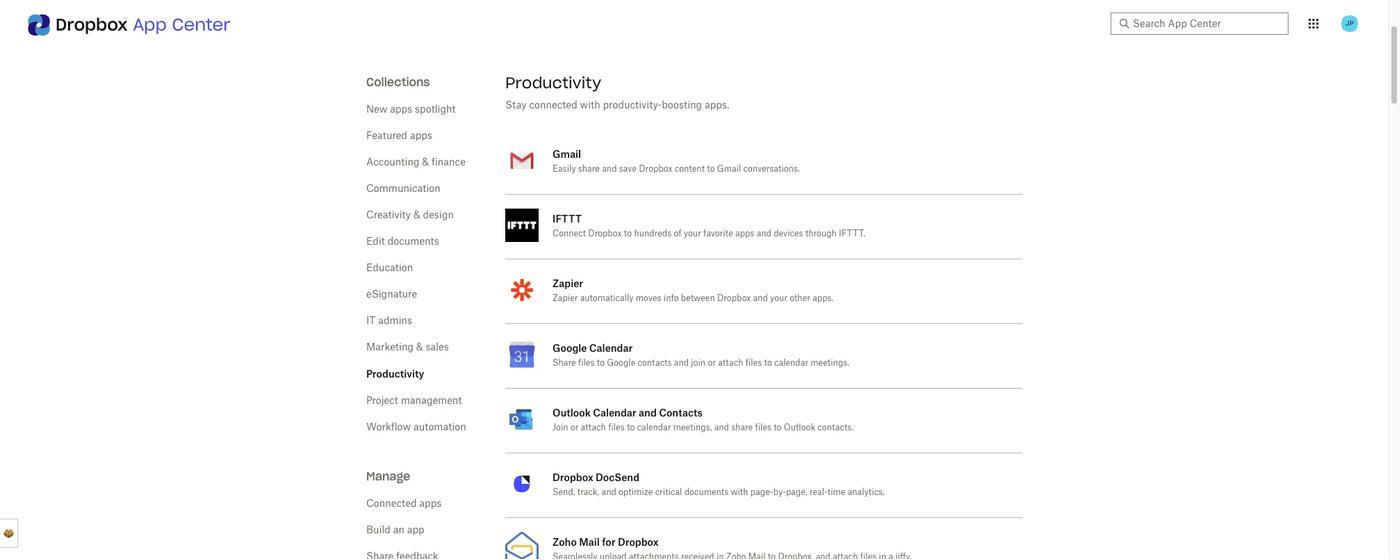 Task type: describe. For each thing, give the bounding box(es) containing it.
and inside "ifttt connect dropbox to hundreds of your favorite apps and devices through ifttt."
[[757, 229, 772, 238]]

app
[[407, 526, 425, 535]]

0 horizontal spatial with
[[580, 101, 601, 111]]

0 vertical spatial google
[[553, 342, 587, 354]]

moves
[[636, 294, 662, 302]]

project management
[[366, 396, 462, 406]]

edit documents link
[[366, 237, 439, 247]]

new
[[366, 105, 388, 115]]

0 horizontal spatial productivity
[[366, 368, 424, 380]]

0 vertical spatial productivity
[[506, 73, 602, 92]]

analytics.
[[848, 488, 885, 496]]

calendar for outlook
[[593, 407, 637, 419]]

build an app link
[[366, 526, 425, 535]]

esignature link
[[366, 290, 417, 300]]

education link
[[366, 264, 413, 273]]

workflow automation
[[366, 423, 466, 433]]

an
[[393, 526, 405, 535]]

page-
[[751, 488, 774, 496]]

edit
[[366, 237, 385, 247]]

sales
[[426, 343, 449, 353]]

automation
[[414, 423, 466, 433]]

time
[[828, 488, 846, 496]]

hundreds
[[634, 229, 672, 238]]

apps for new apps spotlight
[[390, 105, 412, 115]]

track,
[[578, 488, 600, 496]]

or inside "outlook calendar and contacts join or attach files to calendar meetings, and share files to outlook contacts."
[[571, 423, 579, 432]]

1 horizontal spatial google
[[607, 359, 636, 367]]

files up 'docsend'
[[609, 423, 625, 432]]

google calendar share files to google contacts and join or attach files to calendar meetings.
[[553, 342, 850, 367]]

featured
[[366, 131, 408, 141]]

dropbox inside "ifttt connect dropbox to hundreds of your favorite apps and devices through ifttt."
[[589, 229, 622, 238]]

apps for connected apps
[[420, 499, 442, 509]]

project management link
[[366, 396, 462, 406]]

your inside "ifttt connect dropbox to hundreds of your favorite apps and devices through ifttt."
[[684, 229, 701, 238]]

between
[[681, 294, 715, 302]]

boosting
[[662, 101, 702, 111]]

mail
[[579, 536, 600, 548]]

to right share at the bottom of page
[[597, 359, 605, 367]]

meetings.
[[811, 359, 850, 367]]

to left contacts.
[[774, 423, 782, 432]]

zoho
[[553, 536, 577, 548]]

finance
[[432, 158, 466, 168]]

to inside gmail easily share and save dropbox content to gmail conversations.
[[707, 165, 715, 173]]

design
[[423, 211, 454, 220]]

dropbox inside zapier zapier automatically moves info between dropbox and your other apps.
[[718, 294, 751, 302]]

to up 'docsend'
[[627, 423, 635, 432]]

marketing
[[366, 343, 414, 353]]

share inside gmail easily share and save dropbox content to gmail conversations.
[[578, 165, 600, 173]]

productivity link
[[366, 368, 424, 380]]

jp button
[[1339, 13, 1362, 35]]

to inside "ifttt connect dropbox to hundreds of your favorite apps and devices through ifttt."
[[624, 229, 632, 238]]

and right meetings, at bottom
[[715, 423, 729, 432]]

with inside dropbox docsend send, track, and optimize critical documents with page-by-page, real-time analytics.
[[731, 488, 749, 496]]

build an app
[[366, 526, 425, 535]]

0 horizontal spatial gmail
[[553, 148, 581, 160]]

it admins link
[[366, 316, 412, 326]]

contacts.
[[818, 423, 854, 432]]

dropbox inside zoho mail for dropbox link
[[618, 536, 659, 548]]

conversations.
[[744, 165, 800, 173]]

share inside "outlook calendar and contacts join or attach files to calendar meetings, and share files to outlook contacts."
[[732, 423, 753, 432]]

stay
[[506, 101, 527, 111]]

workflow
[[366, 423, 411, 433]]

dropbox app center
[[56, 14, 231, 35]]

connect
[[553, 229, 586, 238]]

devices
[[774, 229, 804, 238]]

& for finance
[[422, 158, 429, 168]]

education
[[366, 264, 413, 273]]

files right share at the bottom of page
[[578, 359, 595, 367]]

optimize
[[619, 488, 653, 496]]

meetings,
[[674, 423, 712, 432]]

real-
[[810, 488, 828, 496]]

or inside google calendar share files to google contacts and join or attach files to calendar meetings.
[[708, 359, 716, 367]]

accounting & finance
[[366, 158, 466, 168]]

ifttt.
[[839, 229, 866, 238]]

productivity-
[[603, 101, 662, 111]]

connected
[[366, 499, 417, 509]]

jp
[[1346, 19, 1355, 28]]

featured apps
[[366, 131, 432, 141]]

creativity & design link
[[366, 211, 454, 220]]

docsend
[[596, 471, 640, 483]]

attach inside "outlook calendar and contacts join or attach files to calendar meetings, and share files to outlook contacts."
[[581, 423, 606, 432]]

accounting & finance link
[[366, 158, 466, 168]]

workflow automation link
[[366, 423, 466, 433]]

1 vertical spatial outlook
[[784, 423, 816, 432]]

content
[[675, 165, 705, 173]]

project
[[366, 396, 398, 406]]

marketing & sales
[[366, 343, 449, 353]]

and inside dropbox docsend send, track, and optimize critical documents with page-by-page, real-time analytics.
[[602, 488, 617, 496]]

edit documents
[[366, 237, 439, 247]]

center
[[172, 14, 231, 35]]

new apps spotlight
[[366, 105, 456, 115]]

featured apps link
[[366, 131, 432, 141]]



Task type: vqa. For each thing, say whether or not it's contained in the screenshot.
11/13/2023 9:46 am by you
no



Task type: locate. For each thing, give the bounding box(es) containing it.
save
[[619, 165, 637, 173]]

to left hundreds
[[624, 229, 632, 238]]

0 vertical spatial &
[[422, 158, 429, 168]]

1 vertical spatial calendar
[[593, 407, 637, 419]]

gmail
[[553, 148, 581, 160], [717, 165, 741, 173]]

app
[[133, 14, 167, 35]]

& left sales
[[416, 343, 423, 353]]

join
[[553, 423, 568, 432]]

calendar
[[590, 342, 633, 354], [593, 407, 637, 419]]

dropbox right "between"
[[718, 294, 751, 302]]

documents
[[388, 237, 439, 247], [685, 488, 729, 496]]

outlook
[[553, 407, 591, 419], [784, 423, 816, 432]]

your
[[684, 229, 701, 238], [770, 294, 788, 302]]

dropbox inside dropbox docsend send, track, and optimize critical documents with page-by-page, real-time analytics.
[[553, 471, 594, 483]]

0 vertical spatial apps.
[[705, 101, 730, 111]]

0 vertical spatial share
[[578, 165, 600, 173]]

1 vertical spatial documents
[[685, 488, 729, 496]]

google up share at the bottom of page
[[553, 342, 587, 354]]

0 vertical spatial zapier
[[553, 277, 584, 289]]

1 horizontal spatial your
[[770, 294, 788, 302]]

1 horizontal spatial or
[[708, 359, 716, 367]]

0 horizontal spatial apps.
[[705, 101, 730, 111]]

build
[[366, 526, 391, 535]]

share right easily
[[578, 165, 600, 173]]

and inside google calendar share files to google contacts and join or attach files to calendar meetings.
[[674, 359, 689, 367]]

1 horizontal spatial share
[[732, 423, 753, 432]]

automatically
[[580, 294, 634, 302]]

outlook up join
[[553, 407, 591, 419]]

0 horizontal spatial calendar
[[637, 423, 671, 432]]

1 vertical spatial your
[[770, 294, 788, 302]]

productivity
[[506, 73, 602, 92], [366, 368, 424, 380]]

gmail right content
[[717, 165, 741, 173]]

your inside zapier zapier automatically moves info between dropbox and your other apps.
[[770, 294, 788, 302]]

1 horizontal spatial apps.
[[813, 294, 834, 302]]

through
[[806, 229, 837, 238]]

0 horizontal spatial attach
[[581, 423, 606, 432]]

for
[[602, 536, 616, 548]]

with
[[580, 101, 601, 111], [731, 488, 749, 496]]

send,
[[553, 488, 575, 496]]

share
[[578, 165, 600, 173], [732, 423, 753, 432]]

calendar up 'docsend'
[[593, 407, 637, 419]]

other
[[790, 294, 811, 302]]

info
[[664, 294, 679, 302]]

zapier up automatically
[[553, 277, 584, 289]]

and inside zapier zapier automatically moves info between dropbox and your other apps.
[[753, 294, 768, 302]]

1 vertical spatial google
[[607, 359, 636, 367]]

gmail up easily
[[553, 148, 581, 160]]

attach inside google calendar share files to google contacts and join or attach files to calendar meetings.
[[718, 359, 744, 367]]

spotlight
[[415, 105, 456, 115]]

1 vertical spatial zapier
[[553, 294, 578, 302]]

apps. right other
[[813, 294, 834, 302]]

0 vertical spatial calendar
[[590, 342, 633, 354]]

and down 'docsend'
[[602, 488, 617, 496]]

dropbox up send,
[[553, 471, 594, 483]]

1 vertical spatial &
[[414, 211, 421, 220]]

and
[[602, 165, 617, 173], [757, 229, 772, 238], [753, 294, 768, 302], [674, 359, 689, 367], [639, 407, 657, 419], [715, 423, 729, 432], [602, 488, 617, 496]]

productivity down marketing
[[366, 368, 424, 380]]

dropbox docsend send, track, and optimize critical documents with page-by-page, real-time analytics.
[[553, 471, 885, 496]]

apps right favorite
[[736, 229, 755, 238]]

and inside gmail easily share and save dropbox content to gmail conversations.
[[602, 165, 617, 173]]

marketing & sales link
[[366, 343, 449, 353]]

your right of at the top of page
[[684, 229, 701, 238]]

apps. right "boosting"
[[705, 101, 730, 111]]

to right content
[[707, 165, 715, 173]]

attach
[[718, 359, 744, 367], [581, 423, 606, 432]]

ifttt
[[553, 213, 582, 225]]

google left contacts
[[607, 359, 636, 367]]

apps for featured apps
[[410, 131, 432, 141]]

1 vertical spatial productivity
[[366, 368, 424, 380]]

gmail easily share and save dropbox content to gmail conversations.
[[553, 148, 800, 173]]

outlook calendar and contacts join or attach files to calendar meetings, and share files to outlook contacts.
[[553, 407, 854, 432]]

& for design
[[414, 211, 421, 220]]

productivity up 'connected'
[[506, 73, 602, 92]]

contacts
[[638, 359, 672, 367]]

apps. inside zapier zapier automatically moves info between dropbox and your other apps.
[[813, 294, 834, 302]]

accounting
[[366, 158, 420, 168]]

communication
[[366, 184, 441, 194]]

apps
[[390, 105, 412, 115], [410, 131, 432, 141], [736, 229, 755, 238], [420, 499, 442, 509]]

files
[[578, 359, 595, 367], [746, 359, 762, 367], [609, 423, 625, 432], [755, 423, 772, 432]]

dropbox
[[56, 14, 128, 35], [639, 165, 673, 173], [589, 229, 622, 238], [718, 294, 751, 302], [553, 471, 594, 483], [618, 536, 659, 548]]

0 horizontal spatial or
[[571, 423, 579, 432]]

0 vertical spatial with
[[580, 101, 601, 111]]

and left join
[[674, 359, 689, 367]]

dropbox left the app
[[56, 14, 128, 35]]

to left meetings.
[[765, 359, 772, 367]]

0 horizontal spatial your
[[684, 229, 701, 238]]

1 horizontal spatial gmail
[[717, 165, 741, 173]]

0 vertical spatial your
[[684, 229, 701, 238]]

zapier zapier automatically moves info between dropbox and your other apps.
[[553, 277, 834, 302]]

apps up accounting & finance link
[[410, 131, 432, 141]]

manage
[[366, 469, 410, 483]]

zapier left automatically
[[553, 294, 578, 302]]

zoho mail for dropbox
[[553, 536, 659, 548]]

2 vertical spatial &
[[416, 343, 423, 353]]

1 horizontal spatial outlook
[[784, 423, 816, 432]]

1 vertical spatial attach
[[581, 423, 606, 432]]

or
[[708, 359, 716, 367], [571, 423, 579, 432]]

apps right new
[[390, 105, 412, 115]]

calendar inside google calendar share files to google contacts and join or attach files to calendar meetings.
[[775, 359, 809, 367]]

1 horizontal spatial productivity
[[506, 73, 602, 92]]

it
[[366, 316, 376, 326]]

share
[[553, 359, 576, 367]]

dropbox right for
[[618, 536, 659, 548]]

0 vertical spatial or
[[708, 359, 716, 367]]

with right 'connected'
[[580, 101, 601, 111]]

1 horizontal spatial with
[[731, 488, 749, 496]]

calendar down automatically
[[590, 342, 633, 354]]

esignature
[[366, 290, 417, 300]]

&
[[422, 158, 429, 168], [414, 211, 421, 220], [416, 343, 423, 353]]

calendar inside "outlook calendar and contacts join or attach files to calendar meetings, and share files to outlook contacts."
[[593, 407, 637, 419]]

dropbox right save
[[639, 165, 673, 173]]

page,
[[786, 488, 808, 496]]

1 zapier from the top
[[553, 277, 584, 289]]

by-
[[774, 488, 786, 496]]

communication link
[[366, 184, 441, 194]]

and left save
[[602, 165, 617, 173]]

dropbox right connect
[[589, 229, 622, 238]]

files up page-
[[755, 423, 772, 432]]

0 vertical spatial gmail
[[553, 148, 581, 160]]

0 vertical spatial outlook
[[553, 407, 591, 419]]

1 horizontal spatial documents
[[685, 488, 729, 496]]

join
[[691, 359, 706, 367]]

calendar for google
[[590, 342, 633, 354]]

ifttt connect dropbox to hundreds of your favorite apps and devices through ifttt.
[[553, 213, 866, 238]]

connected
[[529, 101, 578, 111]]

of
[[674, 229, 682, 238]]

zoho mail for dropbox link
[[506, 518, 1023, 559]]

apps inside "ifttt connect dropbox to hundreds of your favorite apps and devices through ifttt."
[[736, 229, 755, 238]]

favorite
[[704, 229, 733, 238]]

apps.
[[705, 101, 730, 111], [813, 294, 834, 302]]

documents inside dropbox docsend send, track, and optimize critical documents with page-by-page, real-time analytics.
[[685, 488, 729, 496]]

apps up app
[[420, 499, 442, 509]]

calendar down contacts
[[637, 423, 671, 432]]

admins
[[378, 316, 412, 326]]

documents right critical
[[685, 488, 729, 496]]

1 vertical spatial calendar
[[637, 423, 671, 432]]

documents down creativity & design
[[388, 237, 439, 247]]

files right join
[[746, 359, 762, 367]]

critical
[[655, 488, 682, 496]]

calendar inside google calendar share files to google contacts and join or attach files to calendar meetings.
[[590, 342, 633, 354]]

0 horizontal spatial outlook
[[553, 407, 591, 419]]

and left other
[[753, 294, 768, 302]]

0 vertical spatial calendar
[[775, 359, 809, 367]]

your left other
[[770, 294, 788, 302]]

contacts
[[659, 407, 703, 419]]

1 vertical spatial or
[[571, 423, 579, 432]]

1 horizontal spatial attach
[[718, 359, 744, 367]]

dropbox inside gmail easily share and save dropbox content to gmail conversations.
[[639, 165, 673, 173]]

0 horizontal spatial share
[[578, 165, 600, 173]]

connected apps
[[366, 499, 442, 509]]

1 vertical spatial gmail
[[717, 165, 741, 173]]

1 vertical spatial share
[[732, 423, 753, 432]]

management
[[401, 396, 462, 406]]

0 horizontal spatial google
[[553, 342, 587, 354]]

0 vertical spatial documents
[[388, 237, 439, 247]]

collections
[[366, 75, 430, 89]]

and left "devices"
[[757, 229, 772, 238]]

& left finance
[[422, 158, 429, 168]]

Search App Center text field
[[1133, 16, 1281, 31]]

1 vertical spatial apps.
[[813, 294, 834, 302]]

1 vertical spatial with
[[731, 488, 749, 496]]

& for sales
[[416, 343, 423, 353]]

calendar left meetings.
[[775, 359, 809, 367]]

1 horizontal spatial calendar
[[775, 359, 809, 367]]

it admins
[[366, 316, 412, 326]]

outlook left contacts.
[[784, 423, 816, 432]]

stay connected with productivity-boosting apps.
[[506, 101, 730, 111]]

with left page-
[[731, 488, 749, 496]]

creativity
[[366, 211, 411, 220]]

0 horizontal spatial documents
[[388, 237, 439, 247]]

zapier
[[553, 277, 584, 289], [553, 294, 578, 302]]

calendar inside "outlook calendar and contacts join or attach files to calendar meetings, and share files to outlook contacts."
[[637, 423, 671, 432]]

creativity & design
[[366, 211, 454, 220]]

share right meetings, at bottom
[[732, 423, 753, 432]]

& left design
[[414, 211, 421, 220]]

new apps spotlight link
[[366, 105, 456, 115]]

and left contacts
[[639, 407, 657, 419]]

0 vertical spatial attach
[[718, 359, 744, 367]]

connected apps link
[[366, 499, 442, 509]]

2 zapier from the top
[[553, 294, 578, 302]]



